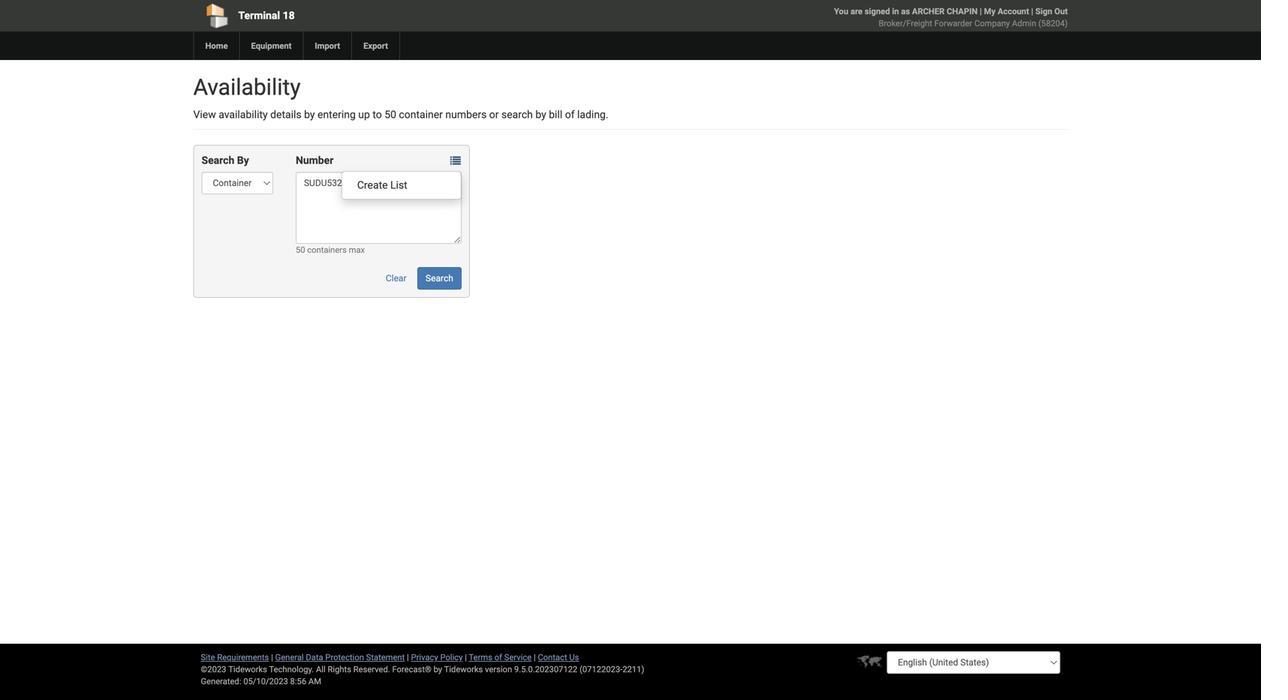 Task type: vqa. For each thing, say whether or not it's contained in the screenshot.
better
no



Task type: locate. For each thing, give the bounding box(es) containing it.
search
[[202, 154, 235, 167], [426, 273, 453, 284]]

reserved.
[[354, 665, 390, 675]]

archer
[[912, 6, 945, 16]]

0 vertical spatial 50
[[385, 109, 396, 121]]

of up version
[[495, 653, 502, 663]]

50 right to
[[385, 109, 396, 121]]

search inside search button
[[426, 273, 453, 284]]

search
[[502, 109, 533, 121]]

us
[[570, 653, 579, 663]]

privacy policy link
[[411, 653, 463, 663]]

by
[[304, 109, 315, 121], [536, 109, 547, 121], [434, 665, 442, 675]]

0 horizontal spatial by
[[304, 109, 315, 121]]

view
[[193, 109, 216, 121]]

search left 'by' in the top of the page
[[202, 154, 235, 167]]

container
[[399, 109, 443, 121]]

containers
[[307, 245, 347, 255]]

of inside the site requirements | general data protection statement | privacy policy | terms of service | contact us ©2023 tideworks technology. all rights reserved. forecast® by tideworks version 9.5.0.202307122 (07122023-2211) generated: 05/10/2023 8:56 am
[[495, 653, 502, 663]]

home
[[205, 41, 228, 51]]

| left my
[[980, 6, 982, 16]]

8:56
[[290, 677, 307, 687]]

service
[[505, 653, 532, 663]]

rights
[[328, 665, 351, 675]]

terminal 18
[[238, 9, 295, 22]]

details
[[270, 109, 302, 121]]

export link
[[352, 32, 399, 60]]

site requirements | general data protection statement | privacy policy | terms of service | contact us ©2023 tideworks technology. all rights reserved. forecast® by tideworks version 9.5.0.202307122 (07122023-2211) generated: 05/10/2023 8:56 am
[[201, 653, 645, 687]]

18
[[283, 9, 295, 22]]

2211)
[[623, 665, 645, 675]]

numbers
[[446, 109, 487, 121]]

site requirements link
[[201, 653, 269, 663]]

1 vertical spatial 50
[[296, 245, 305, 255]]

by down privacy policy link
[[434, 665, 442, 675]]

search for search by
[[202, 154, 235, 167]]

search by
[[202, 154, 249, 167]]

of right bill on the left top of the page
[[565, 109, 575, 121]]

(07122023-
[[580, 665, 623, 675]]

0 horizontal spatial search
[[202, 154, 235, 167]]

search right clear
[[426, 273, 453, 284]]

0 horizontal spatial of
[[495, 653, 502, 663]]

by left bill on the left top of the page
[[536, 109, 547, 121]]

0 vertical spatial search
[[202, 154, 235, 167]]

search for search
[[426, 273, 453, 284]]

1 vertical spatial search
[[426, 273, 453, 284]]

50 containers max
[[296, 245, 365, 255]]

1 vertical spatial of
[[495, 653, 502, 663]]

1 horizontal spatial by
[[434, 665, 442, 675]]

|
[[980, 6, 982, 16], [1032, 6, 1034, 16], [271, 653, 273, 663], [407, 653, 409, 663], [465, 653, 467, 663], [534, 653, 536, 663]]

| left general
[[271, 653, 273, 663]]

am
[[309, 677, 321, 687]]

50 left containers
[[296, 245, 305, 255]]

terms
[[469, 653, 493, 663]]

by right the details
[[304, 109, 315, 121]]

of
[[565, 109, 575, 121], [495, 653, 502, 663]]

site
[[201, 653, 215, 663]]

export
[[364, 41, 388, 51]]

2 horizontal spatial by
[[536, 109, 547, 121]]

| up the forecast®
[[407, 653, 409, 663]]

50
[[385, 109, 396, 121], [296, 245, 305, 255]]

policy
[[440, 653, 463, 663]]

clear button
[[378, 267, 415, 290]]

requirements
[[217, 653, 269, 663]]

or
[[489, 109, 499, 121]]

general data protection statement link
[[275, 653, 405, 663]]

1 horizontal spatial of
[[565, 109, 575, 121]]

1 horizontal spatial 50
[[385, 109, 396, 121]]

create list link
[[342, 176, 461, 195]]

clear
[[386, 273, 407, 284]]

0 horizontal spatial 50
[[296, 245, 305, 255]]

1 horizontal spatial search
[[426, 273, 453, 284]]

broker/freight
[[879, 18, 933, 28]]

lading.
[[578, 109, 609, 121]]

forecast®
[[392, 665, 432, 675]]



Task type: describe. For each thing, give the bounding box(es) containing it.
terminal
[[238, 9, 280, 22]]

show list image
[[450, 156, 461, 166]]

out
[[1055, 6, 1068, 16]]

my
[[984, 6, 996, 16]]

home link
[[193, 32, 239, 60]]

©2023 tideworks
[[201, 665, 267, 675]]

as
[[902, 6, 910, 16]]

terms of service link
[[469, 653, 532, 663]]

forwarder
[[935, 18, 973, 28]]

availability
[[193, 74, 301, 101]]

admin
[[1013, 18, 1037, 28]]

(58204)
[[1039, 18, 1068, 28]]

bill
[[549, 109, 563, 121]]

list
[[391, 179, 408, 192]]

contact us link
[[538, 653, 579, 663]]

| up tideworks
[[465, 653, 467, 663]]

you
[[834, 6, 849, 16]]

| up 9.5.0.202307122
[[534, 653, 536, 663]]

up
[[358, 109, 370, 121]]

generated:
[[201, 677, 241, 687]]

data
[[306, 653, 323, 663]]

sign
[[1036, 6, 1053, 16]]

view availability details by entering up to 50 container numbers or search by bill of lading.
[[193, 109, 609, 121]]

max
[[349, 245, 365, 255]]

equipment
[[251, 41, 292, 51]]

in
[[893, 6, 899, 16]]

general
[[275, 653, 304, 663]]

equipment link
[[239, 32, 303, 60]]

version
[[485, 665, 512, 675]]

search button
[[418, 267, 462, 290]]

are
[[851, 6, 863, 16]]

by
[[237, 154, 249, 167]]

to
[[373, 109, 382, 121]]

tideworks
[[444, 665, 483, 675]]

sign out link
[[1036, 6, 1068, 16]]

company
[[975, 18, 1010, 28]]

entering
[[318, 109, 356, 121]]

all
[[316, 665, 326, 675]]

account
[[998, 6, 1030, 16]]

signed
[[865, 6, 890, 16]]

Number text field
[[296, 172, 462, 244]]

technology.
[[269, 665, 314, 675]]

by inside the site requirements | general data protection statement | privacy policy | terms of service | contact us ©2023 tideworks technology. all rights reserved. forecast® by tideworks version 9.5.0.202307122 (07122023-2211) generated: 05/10/2023 8:56 am
[[434, 665, 442, 675]]

number
[[296, 154, 334, 167]]

import link
[[303, 32, 352, 60]]

9.5.0.202307122
[[514, 665, 578, 675]]

terminal 18 link
[[193, 0, 545, 32]]

import
[[315, 41, 340, 51]]

chapin
[[947, 6, 978, 16]]

05/10/2023
[[243, 677, 288, 687]]

privacy
[[411, 653, 438, 663]]

protection
[[325, 653, 364, 663]]

you are signed in as archer chapin | my account | sign out broker/freight forwarder company admin (58204)
[[834, 6, 1068, 28]]

statement
[[366, 653, 405, 663]]

create
[[357, 179, 388, 192]]

create list
[[357, 179, 408, 192]]

availability
[[219, 109, 268, 121]]

| left 'sign'
[[1032, 6, 1034, 16]]

0 vertical spatial of
[[565, 109, 575, 121]]

my account link
[[984, 6, 1030, 16]]

contact
[[538, 653, 567, 663]]



